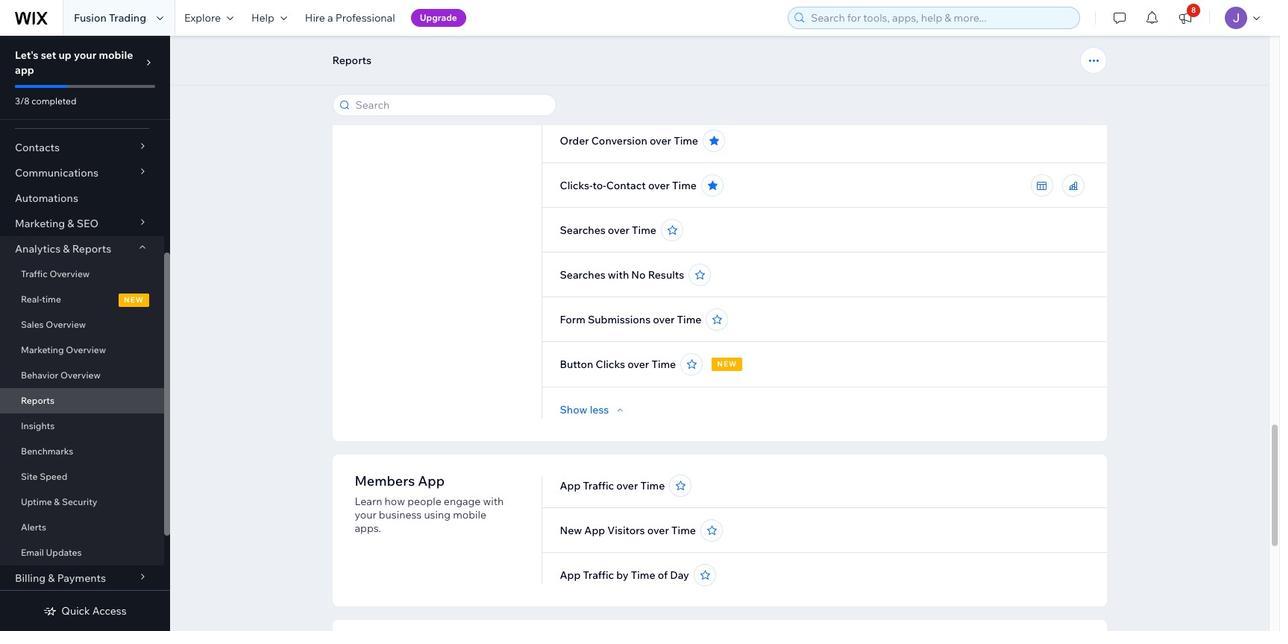 Task type: vqa. For each thing, say whether or not it's contained in the screenshot.
Reports link on the bottom left of page
yes



Task type: locate. For each thing, give the bounding box(es) containing it.
engage
[[444, 495, 481, 509]]

insights
[[21, 421, 55, 432]]

& inside dropdown button
[[67, 217, 74, 230]]

benchmarks
[[21, 446, 73, 457]]

& inside dropdown button
[[63, 242, 70, 256]]

help
[[251, 11, 274, 25]]

clicks-to-contact over time
[[560, 179, 697, 192]]

business
[[379, 509, 422, 522]]

time up new app visitors over time
[[640, 480, 665, 493]]

time left of
[[631, 569, 655, 583]]

quick access
[[61, 605, 127, 618]]

behavior overview link
[[0, 363, 164, 389]]

& for marketing
[[67, 217, 74, 230]]

2 vertical spatial traffic
[[583, 569, 614, 583]]

site speed link
[[0, 465, 164, 490]]

overview down sales overview link
[[66, 345, 106, 356]]

marketing inside dropdown button
[[15, 217, 65, 230]]

app
[[418, 473, 445, 490], [560, 480, 581, 493], [584, 524, 605, 538], [560, 569, 581, 583]]

over up the searches with no results
[[608, 224, 630, 237]]

over right the contact
[[648, 179, 670, 192]]

overview
[[50, 269, 90, 280], [46, 319, 86, 330], [66, 345, 106, 356], [60, 370, 101, 381]]

1 vertical spatial reports
[[72, 242, 111, 256]]

& right uptime
[[54, 497, 60, 508]]

your left how
[[355, 509, 376, 522]]

real-
[[21, 294, 42, 305]]

marketing up behavior
[[21, 345, 64, 356]]

communications
[[15, 166, 99, 180]]

searches right top
[[581, 90, 626, 103]]

with
[[608, 269, 629, 282], [483, 495, 504, 509]]

communications button
[[0, 160, 164, 186]]

with left no
[[608, 269, 629, 282]]

2 horizontal spatial reports
[[332, 54, 371, 67]]

overview down marketing overview link
[[60, 370, 101, 381]]

& inside popup button
[[48, 572, 55, 586]]

overview for behavior overview
[[60, 370, 101, 381]]

alerts
[[21, 522, 46, 533]]

marketing for marketing overview
[[21, 345, 64, 356]]

overview up marketing overview
[[46, 319, 86, 330]]

traffic down analytics
[[21, 269, 48, 280]]

sales overview link
[[0, 313, 164, 338]]

speed
[[40, 471, 67, 483]]

time right clicks
[[651, 358, 676, 371]]

app up people
[[418, 473, 445, 490]]

traffic left by
[[583, 569, 614, 583]]

0 vertical spatial new
[[124, 295, 144, 305]]

traffic inside 'sidebar' element
[[21, 269, 48, 280]]

updates
[[46, 548, 82, 559]]

0 horizontal spatial new
[[124, 295, 144, 305]]

marketing
[[15, 217, 65, 230], [21, 345, 64, 356]]

order conversion over time
[[560, 134, 698, 148]]

reports button
[[325, 49, 379, 72]]

2 vertical spatial reports
[[21, 395, 54, 407]]

mobile
[[99, 48, 133, 62], [453, 509, 486, 522]]

1 vertical spatial searches
[[560, 224, 605, 237]]

hire a professional
[[305, 11, 395, 25]]

access
[[92, 605, 127, 618]]

reports down hire a professional
[[332, 54, 371, 67]]

time
[[42, 294, 61, 305]]

time right the contact
[[672, 179, 697, 192]]

searches for with
[[560, 269, 605, 282]]

benchmarks link
[[0, 439, 164, 465]]

contacts
[[15, 141, 60, 154]]

searches down clicks-
[[560, 224, 605, 237]]

1 vertical spatial traffic
[[583, 480, 614, 493]]

show
[[560, 404, 587, 417]]

1 vertical spatial mobile
[[453, 509, 486, 522]]

0 horizontal spatial with
[[483, 495, 504, 509]]

email
[[21, 548, 44, 559]]

with right engage
[[483, 495, 504, 509]]

traffic
[[21, 269, 48, 280], [583, 480, 614, 493], [583, 569, 614, 583]]

quick access button
[[44, 605, 127, 618]]

form submissions over time
[[560, 313, 701, 327]]

button clicks over time
[[560, 358, 676, 371]]

0 horizontal spatial mobile
[[99, 48, 133, 62]]

your
[[74, 48, 96, 62], [355, 509, 376, 522]]

0 vertical spatial your
[[74, 48, 96, 62]]

order
[[560, 134, 589, 148]]

behavior
[[21, 370, 58, 381]]

reports down seo
[[72, 242, 111, 256]]

email updates link
[[0, 541, 164, 566]]

Search field
[[351, 95, 551, 116]]

0 horizontal spatial reports
[[21, 395, 54, 407]]

clicks
[[596, 358, 625, 371]]

1 horizontal spatial mobile
[[453, 509, 486, 522]]

time right conversion
[[674, 134, 698, 148]]

time up no
[[632, 224, 656, 237]]

& for billing
[[48, 572, 55, 586]]

visitors
[[607, 524, 645, 538]]

site speed
[[21, 471, 67, 483]]

your inside members app learn how people engage with your business using mobile apps.
[[355, 509, 376, 522]]

marketing & seo button
[[0, 211, 164, 236]]

security
[[62, 497, 97, 508]]

0 vertical spatial with
[[608, 269, 629, 282]]

time up day
[[671, 524, 696, 538]]

apps.
[[355, 522, 381, 536]]

& down marketing & seo
[[63, 242, 70, 256]]

0 vertical spatial traffic
[[21, 269, 48, 280]]

fusion
[[74, 11, 107, 25]]

app inside members app learn how people engage with your business using mobile apps.
[[418, 473, 445, 490]]

1 vertical spatial with
[[483, 495, 504, 509]]

&
[[67, 217, 74, 230], [63, 242, 70, 256], [54, 497, 60, 508], [48, 572, 55, 586]]

of
[[658, 569, 668, 583]]

2 vertical spatial searches
[[560, 269, 605, 282]]

app up new on the left
[[560, 480, 581, 493]]

searches up form on the left
[[560, 269, 605, 282]]

time
[[674, 134, 698, 148], [672, 179, 697, 192], [632, 224, 656, 237], [677, 313, 701, 327], [651, 358, 676, 371], [640, 480, 665, 493], [671, 524, 696, 538], [631, 569, 655, 583]]

app down new on the left
[[560, 569, 581, 583]]

1 vertical spatial your
[[355, 509, 376, 522]]

marketing overview
[[21, 345, 106, 356]]

1 vertical spatial new
[[717, 360, 737, 369]]

uptime & security link
[[0, 490, 164, 515]]

day
[[670, 569, 689, 583]]

reports up insights
[[21, 395, 54, 407]]

traffic up visitors
[[583, 480, 614, 493]]

uptime
[[21, 497, 52, 508]]

searches for over
[[560, 224, 605, 237]]

1 horizontal spatial reports
[[72, 242, 111, 256]]

seo
[[77, 217, 99, 230]]

mobile down fusion trading
[[99, 48, 133, 62]]

mobile inside members app learn how people engage with your business using mobile apps.
[[453, 509, 486, 522]]

app traffic over time
[[560, 480, 665, 493]]

traffic for app traffic by time of day
[[583, 569, 614, 583]]

0 vertical spatial marketing
[[15, 217, 65, 230]]

3/8
[[15, 95, 30, 107]]

0 horizontal spatial your
[[74, 48, 96, 62]]

hire
[[305, 11, 325, 25]]

overview down the analytics & reports
[[50, 269, 90, 280]]

1 horizontal spatial your
[[355, 509, 376, 522]]

hire a professional link
[[296, 0, 404, 36]]

new
[[124, 295, 144, 305], [717, 360, 737, 369]]

reports
[[332, 54, 371, 67], [72, 242, 111, 256], [21, 395, 54, 407]]

using
[[424, 509, 451, 522]]

mobile right using
[[453, 509, 486, 522]]

sales
[[21, 319, 44, 330]]

0 vertical spatial mobile
[[99, 48, 133, 62]]

upgrade
[[420, 12, 457, 23]]

& for analytics
[[63, 242, 70, 256]]

overview for traffic overview
[[50, 269, 90, 280]]

reports inside 'button'
[[332, 54, 371, 67]]

marketing up analytics
[[15, 217, 65, 230]]

your right up
[[74, 48, 96, 62]]

top searches
[[560, 90, 626, 103]]

sales overview
[[21, 319, 86, 330]]

1 horizontal spatial new
[[717, 360, 737, 369]]

site
[[21, 471, 38, 483]]

over right submissions
[[653, 313, 675, 327]]

by
[[616, 569, 628, 583]]

1 vertical spatial marketing
[[21, 345, 64, 356]]

analytics
[[15, 242, 61, 256]]

payments
[[57, 572, 106, 586]]

& right billing
[[48, 572, 55, 586]]

fusion trading
[[74, 11, 146, 25]]

& left seo
[[67, 217, 74, 230]]

to-
[[593, 179, 606, 192]]

over right conversion
[[650, 134, 671, 148]]

0 vertical spatial reports
[[332, 54, 371, 67]]



Task type: describe. For each thing, give the bounding box(es) containing it.
& for uptime
[[54, 497, 60, 508]]

billing
[[15, 572, 46, 586]]

completed
[[32, 95, 76, 107]]

less
[[590, 404, 609, 417]]

insights link
[[0, 414, 164, 439]]

new app visitors over time
[[560, 524, 696, 538]]

email updates
[[21, 548, 82, 559]]

professional
[[336, 11, 395, 25]]

results
[[648, 269, 684, 282]]

app traffic by time of day
[[560, 569, 689, 583]]

up
[[59, 48, 71, 62]]

time down results
[[677, 313, 701, 327]]

over right visitors
[[647, 524, 669, 538]]

learn
[[355, 495, 382, 509]]

explore
[[184, 11, 221, 25]]

how
[[385, 495, 405, 509]]

0 vertical spatial searches
[[581, 90, 626, 103]]

mobile inside let's set up your mobile app
[[99, 48, 133, 62]]

no
[[631, 269, 646, 282]]

a
[[327, 11, 333, 25]]

billing & payments
[[15, 572, 106, 586]]

clicks-
[[560, 179, 593, 192]]

billing & payments button
[[0, 566, 164, 592]]

members
[[355, 473, 415, 490]]

real-time
[[21, 294, 61, 305]]

traffic overview
[[21, 269, 90, 280]]

members app learn how people engage with your business using mobile apps.
[[355, 473, 504, 536]]

automations
[[15, 192, 78, 205]]

traffic for app traffic over time
[[583, 480, 614, 493]]

traffic overview link
[[0, 262, 164, 287]]

let's set up your mobile app
[[15, 48, 133, 77]]

searches over time
[[560, 224, 656, 237]]

8
[[1191, 5, 1196, 15]]

1 horizontal spatial with
[[608, 269, 629, 282]]

3/8 completed
[[15, 95, 76, 107]]

reports for 'reports' link
[[21, 395, 54, 407]]

8 button
[[1169, 0, 1202, 36]]

alerts link
[[0, 515, 164, 541]]

app right new on the left
[[584, 524, 605, 538]]

button
[[560, 358, 593, 371]]

trading
[[109, 11, 146, 25]]

upgrade button
[[411, 9, 466, 27]]

conversion
[[591, 134, 647, 148]]

form
[[560, 313, 585, 327]]

submissions
[[588, 313, 651, 327]]

overview for sales overview
[[46, 319, 86, 330]]

help button
[[242, 0, 296, 36]]

people
[[407, 495, 441, 509]]

reports for the reports 'button'
[[332, 54, 371, 67]]

sidebar element
[[0, 36, 170, 632]]

new inside 'sidebar' element
[[124, 295, 144, 305]]

over up new app visitors over time
[[616, 480, 638, 493]]

marketing for marketing & seo
[[15, 217, 65, 230]]

show less button
[[560, 404, 627, 417]]

searches with no results
[[560, 269, 684, 282]]

reports link
[[0, 389, 164, 414]]

analytics & reports
[[15, 242, 111, 256]]

set
[[41, 48, 56, 62]]

your inside let's set up your mobile app
[[74, 48, 96, 62]]

uptime & security
[[21, 497, 97, 508]]

behavior overview
[[21, 370, 101, 381]]

Search for tools, apps, help & more... field
[[806, 7, 1075, 28]]

analytics & reports button
[[0, 236, 164, 262]]

let's
[[15, 48, 38, 62]]

reports inside dropdown button
[[72, 242, 111, 256]]

quick
[[61, 605, 90, 618]]

marketing & seo
[[15, 217, 99, 230]]

show less
[[560, 404, 609, 417]]

overview for marketing overview
[[66, 345, 106, 356]]

with inside members app learn how people engage with your business using mobile apps.
[[483, 495, 504, 509]]

contacts button
[[0, 135, 164, 160]]

marketing overview link
[[0, 338, 164, 363]]

app
[[15, 63, 34, 77]]

automations link
[[0, 186, 164, 211]]

new
[[560, 524, 582, 538]]

over right clicks
[[627, 358, 649, 371]]



